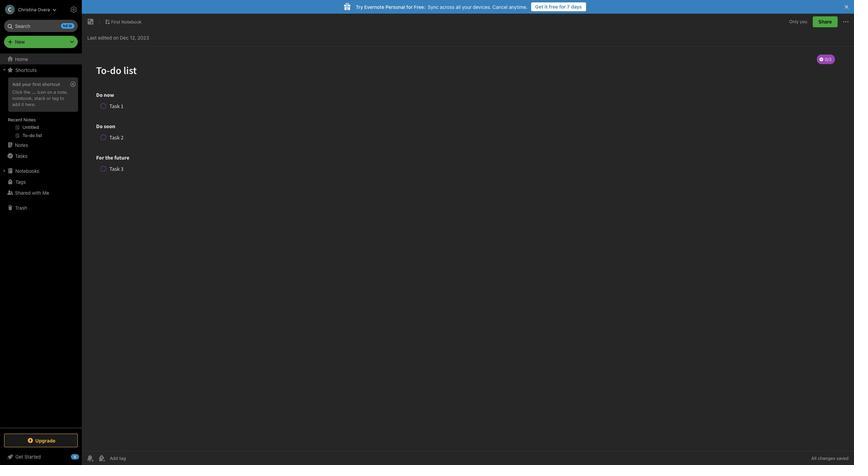 Task type: locate. For each thing, give the bounding box(es) containing it.
all
[[456, 4, 461, 10]]

tree
[[0, 54, 82, 428]]

expand note image
[[87, 18, 95, 26]]

shortcuts button
[[0, 64, 82, 75]]

on
[[113, 35, 119, 40], [47, 89, 52, 95]]

0 horizontal spatial for
[[407, 4, 413, 10]]

more actions image
[[842, 18, 851, 26]]

0 vertical spatial on
[[113, 35, 119, 40]]

Account field
[[0, 3, 57, 16]]

tasks button
[[0, 150, 82, 161]]

first
[[111, 19, 120, 24]]

notes
[[23, 117, 36, 122], [15, 142, 28, 148]]

get left "free"
[[536, 4, 544, 10]]

on left a
[[47, 89, 52, 95]]

notes up tasks at the top left of the page
[[15, 142, 28, 148]]

0 vertical spatial it
[[545, 4, 548, 10]]

notes link
[[0, 140, 82, 150]]

trash link
[[0, 202, 82, 213]]

for inside button
[[560, 4, 566, 10]]

here.
[[25, 102, 36, 107]]

with
[[32, 190, 41, 196]]

it down notebook,
[[21, 102, 24, 107]]

stack
[[34, 95, 45, 101]]

click the ...
[[12, 89, 36, 95]]

1 vertical spatial on
[[47, 89, 52, 95]]

tag
[[52, 95, 59, 101]]

your
[[462, 4, 472, 10], [22, 82, 31, 87]]

shared with me
[[15, 190, 49, 196]]

tree containing home
[[0, 54, 82, 428]]

tasks
[[15, 153, 27, 159]]

on inside icon on a note, notebook, stack or tag to add it here.
[[47, 89, 52, 95]]

notes right the recent
[[23, 117, 36, 122]]

0 vertical spatial notes
[[23, 117, 36, 122]]

recent
[[8, 117, 22, 122]]

get inside button
[[536, 4, 544, 10]]

new search field
[[9, 20, 74, 32]]

0 horizontal spatial on
[[47, 89, 52, 95]]

add tag image
[[98, 454, 106, 463]]

notebooks link
[[0, 165, 82, 176]]

for
[[560, 4, 566, 10], [407, 4, 413, 10]]

it left "free"
[[545, 4, 548, 10]]

get it free for 7 days
[[536, 4, 582, 10]]

1 vertical spatial notes
[[15, 142, 28, 148]]

first notebook button
[[103, 17, 144, 27]]

1 horizontal spatial on
[[113, 35, 119, 40]]

1 horizontal spatial for
[[560, 4, 566, 10]]

1 horizontal spatial get
[[536, 4, 544, 10]]

tags
[[15, 179, 26, 185]]

notebooks
[[15, 168, 39, 174]]

for left free:
[[407, 4, 413, 10]]

get started
[[15, 454, 41, 460]]

cancel
[[493, 4, 508, 10]]

shared with me link
[[0, 187, 82, 198]]

upgrade button
[[4, 434, 78, 448]]

first
[[32, 82, 41, 87]]

Search text field
[[9, 20, 73, 32]]

started
[[25, 454, 41, 460]]

get
[[536, 4, 544, 10], [15, 454, 23, 460]]

for left 7 in the top right of the page
[[560, 4, 566, 10]]

your right all
[[462, 4, 472, 10]]

all
[[812, 456, 817, 461]]

it
[[545, 4, 548, 10], [21, 102, 24, 107]]

on left dec
[[113, 35, 119, 40]]

More actions field
[[842, 16, 851, 27]]

1 horizontal spatial it
[[545, 4, 548, 10]]

2 for from the left
[[407, 4, 413, 10]]

1 vertical spatial get
[[15, 454, 23, 460]]

add
[[12, 102, 20, 107]]

shortcut
[[42, 82, 60, 87]]

1 for from the left
[[560, 4, 566, 10]]

group containing add your first shortcut
[[0, 75, 82, 142]]

notebook,
[[12, 95, 33, 101]]

1 vertical spatial it
[[21, 102, 24, 107]]

me
[[42, 190, 49, 196]]

share
[[819, 19, 833, 25]]

0 horizontal spatial get
[[15, 454, 23, 460]]

group
[[0, 75, 82, 142]]

1 vertical spatial your
[[22, 82, 31, 87]]

6
[[74, 455, 76, 459]]

upgrade
[[35, 438, 56, 444]]

1 horizontal spatial your
[[462, 4, 472, 10]]

christina
[[18, 7, 36, 12]]

overa
[[38, 7, 50, 12]]

home link
[[0, 54, 82, 64]]

new
[[15, 39, 25, 45]]

0 vertical spatial get
[[536, 4, 544, 10]]

last
[[87, 35, 97, 40]]

0 horizontal spatial it
[[21, 102, 24, 107]]

free:
[[414, 4, 426, 10]]

the
[[24, 89, 30, 95]]

days
[[571, 4, 582, 10]]

only you
[[790, 19, 808, 24]]

Note Editor text field
[[82, 46, 855, 451]]

get left 'started' on the left bottom of the page
[[15, 454, 23, 460]]

all changes saved
[[812, 456, 849, 461]]

get inside help and learning task checklist field
[[15, 454, 23, 460]]

sync
[[428, 4, 439, 10]]

to
[[60, 95, 64, 101]]

your up the
[[22, 82, 31, 87]]



Task type: vqa. For each thing, say whether or not it's contained in the screenshot.
right tab
no



Task type: describe. For each thing, give the bounding box(es) containing it.
icon on a note, notebook, stack or tag to add it here.
[[12, 89, 68, 107]]

Help and Learning task checklist field
[[0, 452, 82, 463]]

free
[[549, 4, 558, 10]]

changes
[[818, 456, 836, 461]]

click to collapse image
[[79, 453, 84, 461]]

12,
[[130, 35, 136, 40]]

edited
[[98, 35, 112, 40]]

saved
[[837, 456, 849, 461]]

...
[[32, 89, 36, 95]]

shortcuts
[[15, 67, 37, 73]]

add your first shortcut
[[12, 82, 60, 87]]

home
[[15, 56, 28, 62]]

Add tag field
[[109, 455, 160, 462]]

settings image
[[70, 5, 78, 14]]

try evernote personal for free: sync across all your devices. cancel anytime.
[[356, 4, 528, 10]]

devices.
[[473, 4, 492, 10]]

0 horizontal spatial your
[[22, 82, 31, 87]]

you
[[800, 19, 808, 24]]

expand notebooks image
[[2, 168, 7, 174]]

it inside button
[[545, 4, 548, 10]]

dec
[[120, 35, 129, 40]]

a
[[54, 89, 56, 95]]

only
[[790, 19, 799, 24]]

recent notes
[[8, 117, 36, 122]]

anytime.
[[509, 4, 528, 10]]

0 vertical spatial your
[[462, 4, 472, 10]]

it inside icon on a note, notebook, stack or tag to add it here.
[[21, 102, 24, 107]]

new
[[63, 24, 72, 28]]

personal
[[386, 4, 405, 10]]

last edited on dec 12, 2023
[[87, 35, 149, 40]]

7
[[567, 4, 570, 10]]

notebook
[[122, 19, 142, 24]]

new button
[[4, 36, 78, 48]]

add a reminder image
[[86, 454, 94, 463]]

try
[[356, 4, 363, 10]]

shared
[[15, 190, 31, 196]]

note window element
[[82, 14, 855, 465]]

2023
[[138, 35, 149, 40]]

icon
[[37, 89, 46, 95]]

evernote
[[365, 4, 385, 10]]

get for get it free for 7 days
[[536, 4, 544, 10]]

group inside tree
[[0, 75, 82, 142]]

get it free for 7 days button
[[531, 2, 586, 11]]

across
[[440, 4, 455, 10]]

share button
[[813, 16, 838, 27]]

note,
[[57, 89, 68, 95]]

christina overa
[[18, 7, 50, 12]]

for for free:
[[407, 4, 413, 10]]

get for get started
[[15, 454, 23, 460]]

tags button
[[0, 176, 82, 187]]

add
[[12, 82, 21, 87]]

first notebook
[[111, 19, 142, 24]]

for for 7
[[560, 4, 566, 10]]

trash
[[15, 205, 27, 211]]

click
[[12, 89, 22, 95]]

on inside note window element
[[113, 35, 119, 40]]

or
[[47, 95, 51, 101]]



